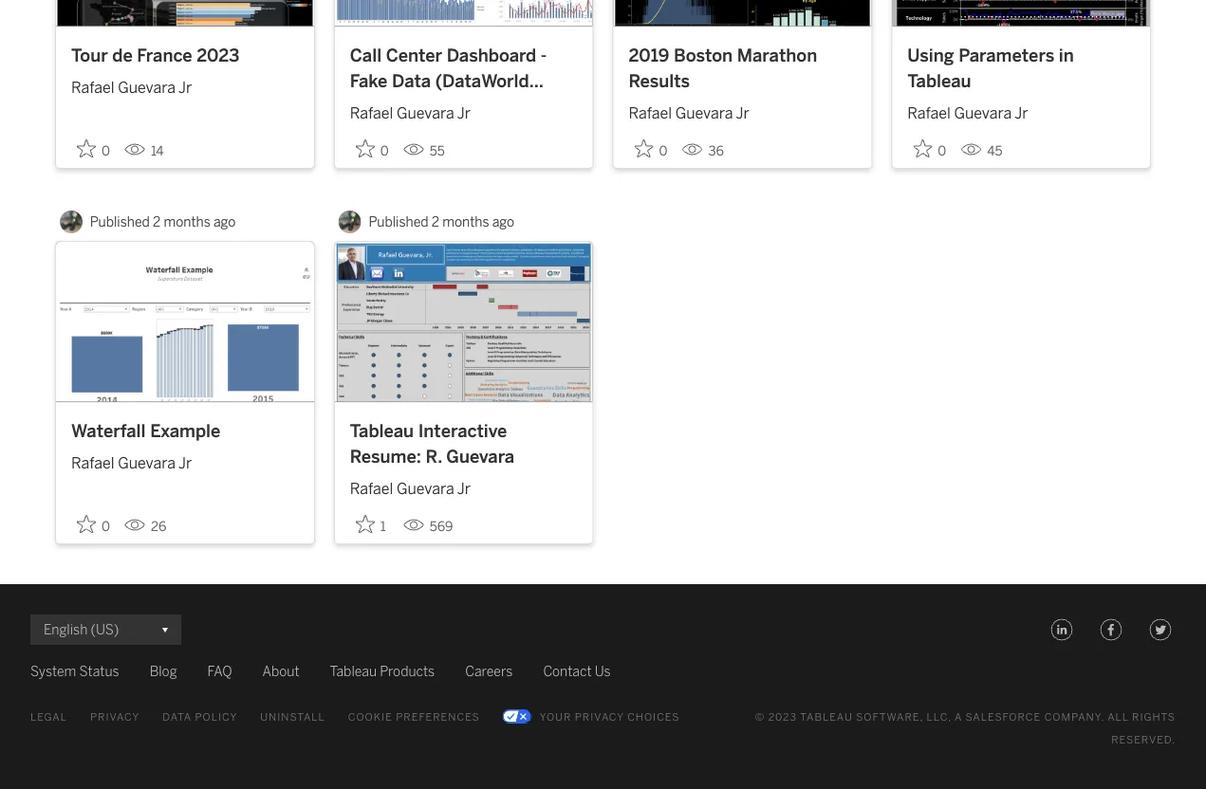 Task type: locate. For each thing, give the bounding box(es) containing it.
Add Favorite button
[[350, 133, 396, 164], [629, 133, 674, 164], [71, 509, 117, 540], [350, 509, 396, 540]]

rafael guevara jr down the de
[[71, 78, 192, 96]]

#rwfd)
[[350, 97, 420, 118]]

0 horizontal spatial privacy
[[90, 711, 140, 724]]

add favorite button down '#rwfd)'
[[350, 133, 396, 164]]

2023 inside © 2023 tableau software, llc, a salesforce company. all rights reserved.
[[768, 711, 797, 724]]

guevara up 36 views element
[[676, 104, 733, 122]]

guevara for marathon
[[676, 104, 733, 122]]

2019
[[629, 45, 670, 65]]

2 privacy from the left
[[575, 711, 624, 724]]

0 horizontal spatial data
[[163, 711, 192, 724]]

workbook thumbnail image
[[56, 0, 314, 26], [335, 0, 593, 26], [614, 0, 871, 26], [892, 0, 1150, 26], [56, 242, 314, 402], [335, 242, 593, 402]]

published right rafael guevara jr image
[[369, 214, 429, 230]]

0 horizontal spatial published
[[90, 214, 150, 230]]

jr down the waterfall example link
[[178, 454, 192, 472]]

rafael guevara jr link down r.
[[350, 470, 578, 500]]

english (us)
[[44, 622, 119, 638]]

45
[[987, 143, 1003, 158]]

privacy right your
[[575, 711, 624, 724]]

2 months from the left
[[442, 214, 489, 230]]

preferences
[[396, 711, 480, 724]]

0 horizontal spatial 2023
[[197, 45, 239, 65]]

0 horizontal spatial ago
[[213, 214, 236, 230]]

2 add favorite button from the left
[[908, 133, 953, 164]]

waterfall example link
[[71, 418, 299, 444]]

published for waterfall
[[90, 214, 150, 230]]

tableau inside tableau interactive resume: r. guevara
[[350, 420, 414, 441]]

salesforce
[[966, 711, 1041, 724]]

1
[[380, 519, 386, 534]]

1 vertical spatial 2023
[[768, 711, 797, 724]]

1 published 2 months ago from the left
[[90, 214, 236, 230]]

a
[[955, 711, 962, 724]]

tableau products link
[[330, 661, 435, 683]]

workbook thumbnail image for boston
[[614, 0, 871, 26]]

workbook thumbnail image for center
[[335, 0, 593, 26]]

add favorite button left 36
[[629, 133, 674, 164]]

0 for 2019 boston marathon results
[[659, 143, 668, 158]]

example
[[150, 420, 221, 441]]

55
[[430, 143, 445, 158]]

workbook thumbnail image for de
[[56, 0, 314, 26]]

published right rafael guevara jr icon
[[90, 214, 150, 230]]

-
[[541, 45, 547, 65]]

0 horizontal spatial add favorite button
[[71, 133, 117, 164]]

fake
[[350, 71, 388, 92]]

0 for call center dashboard - fake data (dataworld #rwfd)
[[380, 143, 389, 158]]

©
[[755, 711, 765, 724]]

data down 'center'
[[392, 71, 431, 92]]

rafael guevara jr up 45 views element at right top
[[908, 104, 1028, 122]]

guevara up the 55 views element
[[397, 104, 454, 122]]

legal
[[30, 711, 67, 724]]

2 down 55
[[432, 214, 439, 230]]

2 published from the left
[[369, 214, 429, 230]]

36
[[708, 143, 724, 158]]

waterfall
[[71, 420, 146, 441]]

rafael guevara jr link down example
[[71, 444, 299, 474]]

published 2 months ago down 55
[[369, 214, 514, 230]]

add favorite button left "45"
[[908, 133, 953, 164]]

privacy down the status
[[90, 711, 140, 724]]

jr down tour de france 2023 link
[[178, 78, 192, 96]]

published 2 months ago
[[90, 214, 236, 230], [369, 214, 514, 230]]

rafael down waterfall
[[71, 454, 114, 472]]

jr down 2019 boston marathon results link
[[736, 104, 750, 122]]

products
[[380, 664, 435, 680]]

privacy
[[90, 711, 140, 724], [575, 711, 624, 724]]

jr
[[178, 78, 192, 96], [457, 104, 471, 122], [736, 104, 750, 122], [1015, 104, 1028, 122], [178, 454, 192, 472], [457, 480, 471, 498]]

26
[[151, 519, 166, 534]]

workbook thumbnail image for example
[[56, 242, 314, 402]]

2023 right france
[[197, 45, 239, 65]]

months down 55
[[442, 214, 489, 230]]

jr for interactive
[[457, 480, 471, 498]]

0 horizontal spatial 2
[[153, 214, 161, 230]]

in
[[1059, 45, 1074, 65]]

months for example
[[164, 214, 210, 230]]

guevara
[[118, 78, 175, 96], [397, 104, 454, 122], [676, 104, 733, 122], [954, 104, 1012, 122], [446, 446, 515, 467], [118, 454, 175, 472], [397, 480, 454, 498]]

guevara for dashboard
[[397, 104, 454, 122]]

rafael down tour
[[71, 78, 114, 96]]

jr down (dataworld
[[457, 104, 471, 122]]

rafael down the using
[[908, 104, 951, 122]]

rafael guevara jr link down france
[[71, 68, 299, 99]]

your
[[540, 711, 572, 724]]

1 2 from the left
[[153, 214, 161, 230]]

2019 boston marathon results
[[629, 45, 817, 92]]

0 left 45 views element at right top
[[938, 143, 946, 158]]

tableau down the using
[[908, 71, 971, 92]]

1 horizontal spatial months
[[442, 214, 489, 230]]

data
[[392, 71, 431, 92], [163, 711, 192, 724]]

jr down tableau interactive resume: r. guevara "link"
[[457, 480, 471, 498]]

0 vertical spatial data
[[392, 71, 431, 92]]

jr down using parameters in tableau link
[[1015, 104, 1028, 122]]

2 for example
[[153, 214, 161, 230]]

france
[[137, 45, 192, 65]]

months down 14
[[164, 214, 210, 230]]

tableau left software,
[[800, 711, 853, 724]]

data policy link
[[163, 706, 237, 729]]

call center dashboard - fake data (dataworld #rwfd) link
[[350, 42, 578, 118]]

1 horizontal spatial 2023
[[768, 711, 797, 724]]

rafael guevara jr link for parameters
[[908, 94, 1135, 125]]

0 left the 55 views element
[[380, 143, 389, 158]]

1 published from the left
[[90, 214, 150, 230]]

rafael guevara jr for de
[[71, 78, 192, 96]]

your privacy choices link
[[503, 706, 680, 729]]

rafael for using parameters in tableau
[[908, 104, 951, 122]]

1 horizontal spatial ago
[[492, 214, 514, 230]]

14 views element
[[117, 135, 171, 166]]

2
[[153, 214, 161, 230], [432, 214, 439, 230]]

rafael guevara jr down r.
[[350, 480, 471, 498]]

0 for using parameters in tableau
[[938, 143, 946, 158]]

add favorite button left 14
[[71, 133, 117, 164]]

blog link
[[150, 661, 177, 683]]

rafael guevara jr for center
[[350, 104, 471, 122]]

published 2 months ago down 14
[[90, 214, 236, 230]]

45 views element
[[953, 135, 1010, 166]]

rafael for call center dashboard - fake data (dataworld #rwfd)
[[350, 104, 393, 122]]

2 2 from the left
[[432, 214, 439, 230]]

contact us
[[543, 664, 611, 680]]

0 horizontal spatial published 2 months ago
[[90, 214, 236, 230]]

guevara down tour de france 2023
[[118, 78, 175, 96]]

2 down 14
[[153, 214, 161, 230]]

months for interactive
[[442, 214, 489, 230]]

0 horizontal spatial months
[[164, 214, 210, 230]]

jr for boston
[[736, 104, 750, 122]]

rafael guevara jr for example
[[71, 454, 192, 472]]

2 ago from the left
[[492, 214, 514, 230]]

rafael guevara jr up the 55 views element
[[350, 104, 471, 122]]

call center dashboard - fake data (dataworld #rwfd)
[[350, 45, 547, 118]]

2023
[[197, 45, 239, 65], [768, 711, 797, 724]]

data left policy at the bottom
[[163, 711, 192, 724]]

guevara down r.
[[397, 480, 454, 498]]

blog
[[150, 664, 177, 680]]

guevara up 45 views element at right top
[[954, 104, 1012, 122]]

jr for example
[[178, 454, 192, 472]]

boston
[[674, 45, 733, 65]]

ago for example
[[213, 214, 236, 230]]

rafael guevara jr link for center
[[350, 94, 578, 125]]

1 horizontal spatial published
[[369, 214, 429, 230]]

1 vertical spatial data
[[163, 711, 192, 724]]

rafael guevara jr link down (dataworld
[[350, 94, 578, 125]]

tableau inside © 2023 tableau software, llc, a salesforce company. all rights reserved.
[[800, 711, 853, 724]]

1 add favorite button from the left
[[71, 133, 117, 164]]

rafael for tableau interactive resume: r. guevara
[[350, 480, 393, 498]]

rafael down results
[[629, 104, 672, 122]]

rafael guevara jr link up "45"
[[908, 94, 1135, 125]]

add favorite button left 569
[[350, 509, 396, 540]]

rafael guevara jr for parameters
[[908, 104, 1028, 122]]

1 ago from the left
[[213, 214, 236, 230]]

add favorite button for call center dashboard - fake data (dataworld #rwfd)
[[350, 133, 396, 164]]

de
[[112, 45, 133, 65]]

rafael
[[71, 78, 114, 96], [350, 104, 393, 122], [629, 104, 672, 122], [908, 104, 951, 122], [71, 454, 114, 472], [350, 480, 393, 498]]

rafael guevara jr down waterfall example
[[71, 454, 192, 472]]

rafael down fake
[[350, 104, 393, 122]]

add favorite button left 26
[[71, 509, 117, 540]]

0 for tour de france 2023
[[102, 143, 110, 158]]

0 left the 26 views element
[[102, 519, 110, 534]]

rafael down resume: on the bottom of page
[[350, 480, 393, 498]]

0 left 36 views element
[[659, 143, 668, 158]]

rafael guevara jr image
[[60, 211, 82, 233]]

guevara for france
[[118, 78, 175, 96]]

1 horizontal spatial add favorite button
[[908, 133, 953, 164]]

2023 right ©
[[768, 711, 797, 724]]

tableau
[[908, 71, 971, 92], [350, 420, 414, 441], [330, 664, 377, 680], [800, 711, 853, 724]]

guevara down interactive
[[446, 446, 515, 467]]

1 horizontal spatial 2
[[432, 214, 439, 230]]

Add Favorite button
[[71, 133, 117, 164], [908, 133, 953, 164]]

rafael guevara jr link down 2019 boston marathon results
[[629, 94, 856, 125]]

tableau up resume: on the bottom of page
[[350, 420, 414, 441]]

rafael guevara jr up 36 views element
[[629, 104, 750, 122]]

1 horizontal spatial published 2 months ago
[[369, 214, 514, 230]]

faq link
[[207, 661, 232, 683]]

rafael guevara jr link for example
[[71, 444, 299, 474]]

2 published 2 months ago from the left
[[369, 214, 514, 230]]

rafael guevara jr
[[71, 78, 192, 96], [350, 104, 471, 122], [629, 104, 750, 122], [908, 104, 1028, 122], [71, 454, 192, 472], [350, 480, 471, 498]]

published
[[90, 214, 150, 230], [369, 214, 429, 230]]

parameters
[[959, 45, 1055, 65]]

ago
[[213, 214, 236, 230], [492, 214, 514, 230]]

selected language element
[[44, 615, 168, 645]]

1 horizontal spatial privacy
[[575, 711, 624, 724]]

add favorite button containing 1
[[350, 509, 396, 540]]

months
[[164, 214, 210, 230], [442, 214, 489, 230]]

reserved.
[[1112, 734, 1176, 746]]

0
[[102, 143, 110, 158], [380, 143, 389, 158], [659, 143, 668, 158], [938, 143, 946, 158], [102, 519, 110, 534]]

rafael guevara jr link for de
[[71, 68, 299, 99]]

add favorite button for tableau interactive resume: r. guevara
[[350, 509, 396, 540]]

1 months from the left
[[164, 214, 210, 230]]

0 left 14 views element
[[102, 143, 110, 158]]

569
[[430, 519, 453, 534]]

legal link
[[30, 706, 67, 729]]

1 horizontal spatial data
[[392, 71, 431, 92]]



Task type: describe. For each thing, give the bounding box(es) containing it.
2 for interactive
[[432, 214, 439, 230]]

tour de france 2023 link
[[71, 42, 299, 68]]

workbook thumbnail image for interactive
[[335, 242, 593, 402]]

55 views element
[[396, 135, 452, 166]]

published for tableau
[[369, 214, 429, 230]]

all
[[1108, 711, 1129, 724]]

resume:
[[350, 446, 421, 467]]

add favorite button for tour de france 2023
[[71, 133, 117, 164]]

system status link
[[30, 661, 119, 683]]

rafael for 2019 boston marathon results
[[629, 104, 672, 122]]

published 2 months ago for interactive
[[369, 214, 514, 230]]

data inside "data policy" link
[[163, 711, 192, 724]]

center
[[386, 45, 442, 65]]

english
[[44, 622, 88, 638]]

jr for center
[[457, 104, 471, 122]]

uninstall
[[260, 711, 325, 724]]

waterfall example
[[71, 420, 221, 441]]

(us)
[[91, 622, 119, 638]]

llc,
[[927, 711, 952, 724]]

(dataworld
[[435, 71, 529, 92]]

14
[[151, 143, 164, 158]]

marathon
[[737, 45, 817, 65]]

© 2023 tableau software, llc, a salesforce company. all rights reserved.
[[755, 711, 1176, 746]]

us
[[595, 664, 611, 680]]

guevara for resume:
[[397, 480, 454, 498]]

dashboard
[[447, 45, 536, 65]]

using parameters in tableau
[[908, 45, 1074, 92]]

tableau products
[[330, 664, 435, 680]]

ago for interactive
[[492, 214, 514, 230]]

guevara down waterfall example
[[118, 454, 175, 472]]

rafael for tour de france 2023
[[71, 78, 114, 96]]

tableau up the cookie
[[330, 664, 377, 680]]

jr for de
[[178, 78, 192, 96]]

rafael guevara jr for boston
[[629, 104, 750, 122]]

uninstall link
[[260, 706, 325, 729]]

status
[[79, 664, 119, 680]]

your privacy choices
[[540, 711, 680, 724]]

rafael guevara jr for interactive
[[350, 480, 471, 498]]

jr for parameters
[[1015, 104, 1028, 122]]

system
[[30, 664, 76, 680]]

guevara inside tableau interactive resume: r. guevara
[[446, 446, 515, 467]]

guevara for in
[[954, 104, 1012, 122]]

cookie preferences
[[348, 711, 480, 724]]

rafael guevara jr link for boston
[[629, 94, 856, 125]]

0 vertical spatial 2023
[[197, 45, 239, 65]]

faq
[[207, 664, 232, 680]]

published 2 months ago for example
[[90, 214, 236, 230]]

26 views element
[[117, 511, 174, 542]]

policy
[[195, 711, 237, 724]]

rafael guevara jr link for interactive
[[350, 470, 578, 500]]

1 privacy from the left
[[90, 711, 140, 724]]

system status
[[30, 664, 119, 680]]

software,
[[856, 711, 924, 724]]

about
[[262, 664, 300, 680]]

rights
[[1132, 711, 1176, 724]]

r.
[[426, 446, 442, 467]]

add favorite button for using parameters in tableau
[[908, 133, 953, 164]]

results
[[629, 71, 690, 92]]

cookie preferences button
[[348, 706, 480, 729]]

careers link
[[465, 661, 513, 683]]

tour
[[71, 45, 108, 65]]

contact
[[543, 664, 592, 680]]

tableau interactive resume: r. guevara
[[350, 420, 515, 467]]

workbook thumbnail image for parameters
[[892, 0, 1150, 26]]

call
[[350, 45, 382, 65]]

tableau interactive resume: r. guevara link
[[350, 418, 578, 470]]

add favorite button for 2019 boston marathon results
[[629, 133, 674, 164]]

2019 boston marathon results link
[[629, 42, 856, 94]]

data inside call center dashboard - fake data (dataworld #rwfd)
[[392, 71, 431, 92]]

rafael for waterfall example
[[71, 454, 114, 472]]

interactive
[[418, 420, 507, 441]]

data policy
[[163, 711, 237, 724]]

add favorite button for waterfall example
[[71, 509, 117, 540]]

contact us link
[[543, 661, 611, 683]]

careers
[[465, 664, 513, 680]]

tableau inside using parameters in tableau
[[908, 71, 971, 92]]

privacy link
[[90, 706, 140, 729]]

choices
[[628, 711, 680, 724]]

rafael guevara jr image
[[338, 211, 361, 233]]

cookie
[[348, 711, 393, 724]]

using
[[908, 45, 954, 65]]

36 views element
[[674, 135, 732, 166]]

569 views element
[[396, 511, 461, 542]]

about link
[[262, 661, 300, 683]]

company.
[[1045, 711, 1105, 724]]

0 for waterfall example
[[102, 519, 110, 534]]

using parameters in tableau link
[[908, 42, 1135, 94]]

tour de france 2023
[[71, 45, 239, 65]]



Task type: vqa. For each thing, say whether or not it's contained in the screenshot.
'2019 boston marathon results'
yes



